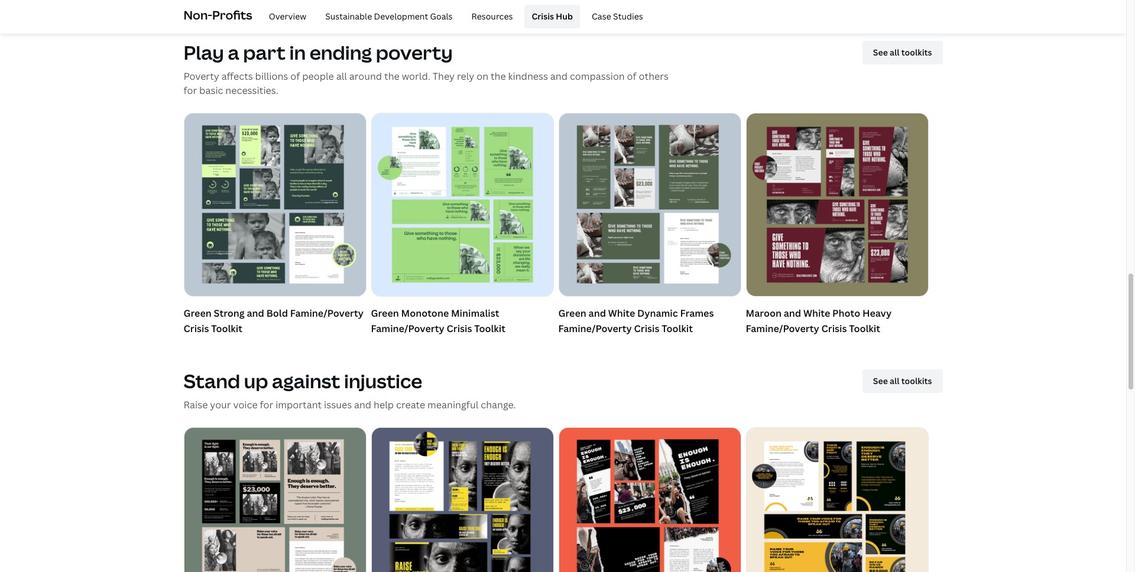 Task type: describe. For each thing, give the bounding box(es) containing it.
minimalist
[[451, 307, 500, 320]]

goals
[[430, 11, 453, 22]]

toolkit inside green and white dynamic frames famine/poverty crisis toolkit
[[662, 322, 693, 335]]

and inside green and white dynamic frames famine/poverty crisis toolkit
[[589, 307, 606, 320]]

maroon and white photo heavy famine/poverty crisis toolkit
[[746, 307, 892, 335]]

help
[[374, 399, 394, 412]]

green and white dynamic frames famine/poverty crisis toolkit link
[[559, 113, 741, 339]]

case studies link
[[585, 5, 650, 28]]

1 of from the left
[[291, 70, 300, 83]]

famine/poverty inside green strong and bold famine/poverty crisis toolkit
[[290, 307, 364, 320]]

non-profits
[[184, 7, 252, 23]]

affects
[[222, 70, 253, 83]]

play a part in ending poverty poverty affects billions of people all around the world. they rely on the kindness and compassion of others for basic necessities.
[[184, 40, 669, 97]]

23 image
[[747, 428, 928, 573]]

around
[[349, 70, 382, 83]]

green for green strong and bold famine/poverty crisis toolkit
[[184, 307, 212, 320]]

green for green monotone minimalist famine/poverty crisis toolkit
[[371, 307, 399, 320]]

non-
[[184, 7, 212, 23]]

30 image
[[559, 114, 741, 296]]

part
[[243, 40, 286, 65]]

a
[[228, 40, 239, 65]]

24 image
[[559, 428, 741, 573]]

voice
[[233, 399, 258, 412]]

crisis hub link
[[525, 5, 580, 28]]

and inside play a part in ending poverty poverty affects billions of people all around the world. they rely on the kindness and compassion of others for basic necessities.
[[551, 70, 568, 83]]

meaningful
[[428, 399, 479, 412]]

green monotone minimalist famine/poverty crisis toolkit
[[371, 307, 506, 335]]

basic
[[199, 84, 223, 97]]

for inside stand up against injustice raise your voice for important issues and help create meaningful change.
[[260, 399, 273, 412]]

strong
[[214, 307, 245, 320]]

monotone
[[401, 307, 449, 320]]

and inside green strong and bold famine/poverty crisis toolkit
[[247, 307, 264, 320]]

in
[[289, 40, 306, 65]]

29 image
[[747, 114, 928, 296]]

others
[[639, 70, 669, 83]]

2 of from the left
[[627, 70, 637, 83]]

sustainable
[[325, 11, 372, 22]]

green for green and white dynamic frames famine/poverty crisis toolkit
[[559, 307, 587, 320]]

menu bar containing overview
[[257, 5, 650, 28]]

poverty
[[376, 40, 453, 65]]

against
[[272, 369, 340, 394]]

frames
[[680, 307, 714, 320]]

compassion
[[570, 70, 625, 83]]

poverty
[[184, 70, 219, 83]]

bold
[[267, 307, 288, 320]]

billions
[[255, 70, 288, 83]]

1 the from the left
[[384, 70, 400, 83]]

22 image
[[184, 428, 366, 573]]

green strong and bold famine/poverty crisis toolkit
[[184, 307, 364, 335]]

and inside stand up against injustice raise your voice for important issues and help create meaningful change.
[[354, 399, 372, 412]]

white for dynamic
[[608, 307, 635, 320]]

crisis hub
[[532, 11, 573, 22]]

overview link
[[262, 5, 314, 28]]



Task type: locate. For each thing, give the bounding box(es) containing it.
white inside maroon and white photo heavy famine/poverty crisis toolkit
[[804, 307, 831, 320]]

of
[[291, 70, 300, 83], [627, 70, 637, 83]]

crisis inside green monotone minimalist famine/poverty crisis toolkit
[[447, 322, 472, 335]]

1 horizontal spatial for
[[260, 399, 273, 412]]

0 horizontal spatial for
[[184, 84, 197, 97]]

crisis inside "menu bar"
[[532, 11, 554, 22]]

toolkit down minimalist
[[475, 322, 506, 335]]

the right 'on'
[[491, 70, 506, 83]]

change.
[[481, 399, 516, 412]]

white for photo
[[804, 307, 831, 320]]

1 green from the left
[[184, 307, 212, 320]]

raise
[[184, 399, 208, 412]]

stand up against injustice raise your voice for important issues and help create meaningful change.
[[184, 369, 516, 412]]

create
[[396, 399, 425, 412]]

up
[[244, 369, 268, 394]]

dynamic
[[638, 307, 678, 320]]

of left others
[[627, 70, 637, 83]]

resources
[[472, 11, 513, 22]]

crisis down dynamic
[[634, 322, 660, 335]]

stand
[[184, 369, 240, 394]]

case studies
[[592, 11, 643, 22]]

kindness
[[508, 70, 548, 83]]

hub
[[556, 11, 573, 22]]

menu bar
[[257, 5, 650, 28]]

studies
[[613, 11, 643, 22]]

they
[[433, 70, 455, 83]]

resources link
[[465, 5, 520, 28]]

maroon
[[746, 307, 782, 320]]

crisis up stand
[[184, 322, 209, 335]]

green monotone minimalist famine/poverty crisis toolkit link
[[371, 113, 554, 339]]

of left people
[[291, 70, 300, 83]]

important
[[276, 399, 322, 412]]

and
[[551, 70, 568, 83], [247, 307, 264, 320], [589, 307, 606, 320], [784, 307, 802, 320], [354, 399, 372, 412]]

toolkit inside green strong and bold famine/poverty crisis toolkit
[[211, 322, 242, 335]]

development
[[374, 11, 428, 22]]

1 vertical spatial for
[[260, 399, 273, 412]]

white left dynamic
[[608, 307, 635, 320]]

famine/poverty inside green monotone minimalist famine/poverty crisis toolkit
[[371, 322, 445, 335]]

crisis left hub
[[532, 11, 554, 22]]

maroon and white photo heavy famine/poverty crisis toolkit link
[[746, 113, 929, 339]]

and inside maroon and white photo heavy famine/poverty crisis toolkit
[[784, 307, 802, 320]]

0 horizontal spatial the
[[384, 70, 400, 83]]

famine/poverty inside green and white dynamic frames famine/poverty crisis toolkit
[[559, 322, 632, 335]]

the left world.
[[384, 70, 400, 83]]

for right voice
[[260, 399, 273, 412]]

2 the from the left
[[491, 70, 506, 83]]

all
[[336, 70, 347, 83]]

photo
[[833, 307, 861, 320]]

necessities.
[[226, 84, 278, 97]]

0 horizontal spatial green
[[184, 307, 212, 320]]

world.
[[402, 70, 430, 83]]

2 green from the left
[[371, 307, 399, 320]]

toolkit inside green monotone minimalist famine/poverty crisis toolkit
[[475, 322, 506, 335]]

toolkit down strong
[[211, 322, 242, 335]]

rely
[[457, 70, 475, 83]]

sustainable development goals link
[[318, 5, 460, 28]]

3 green from the left
[[559, 307, 587, 320]]

crisis inside green and white dynamic frames famine/poverty crisis toolkit
[[634, 322, 660, 335]]

2 toolkit from the left
[[475, 322, 506, 335]]

issues
[[324, 399, 352, 412]]

1 horizontal spatial white
[[804, 307, 831, 320]]

1 horizontal spatial of
[[627, 70, 637, 83]]

case
[[592, 11, 611, 22]]

crisis inside maroon and white photo heavy famine/poverty crisis toolkit
[[822, 322, 847, 335]]

injustice
[[344, 369, 423, 394]]

1 white from the left
[[608, 307, 635, 320]]

1 horizontal spatial the
[[491, 70, 506, 83]]

toolkit
[[211, 322, 242, 335], [475, 322, 506, 335], [662, 322, 693, 335], [850, 322, 881, 335]]

green inside green monotone minimalist famine/poverty crisis toolkit
[[371, 307, 399, 320]]

white left photo
[[804, 307, 831, 320]]

1 toolkit from the left
[[211, 322, 242, 335]]

0 vertical spatial for
[[184, 84, 197, 97]]

31 image
[[372, 114, 553, 296]]

crisis
[[532, 11, 554, 22], [184, 322, 209, 335], [447, 322, 472, 335], [634, 322, 660, 335], [822, 322, 847, 335]]

green
[[184, 307, 212, 320], [371, 307, 399, 320], [559, 307, 587, 320]]

0 horizontal spatial white
[[608, 307, 635, 320]]

people
[[302, 70, 334, 83]]

heavy
[[863, 307, 892, 320]]

crisis down photo
[[822, 322, 847, 335]]

2 horizontal spatial green
[[559, 307, 587, 320]]

for inside play a part in ending poverty poverty affects billions of people all around the world. they rely on the kindness and compassion of others for basic necessities.
[[184, 84, 197, 97]]

green strong and bold famine/poverty crisis toolkit link
[[184, 113, 366, 339]]

for
[[184, 84, 197, 97], [260, 399, 273, 412]]

2 white from the left
[[804, 307, 831, 320]]

toolkit inside maroon and white photo heavy famine/poverty crisis toolkit
[[850, 322, 881, 335]]

famine/poverty
[[290, 307, 364, 320], [371, 322, 445, 335], [559, 322, 632, 335], [746, 322, 820, 335]]

profits
[[212, 7, 252, 23]]

famine/poverty inside maroon and white photo heavy famine/poverty crisis toolkit
[[746, 322, 820, 335]]

green and white dynamic frames famine/poverty crisis toolkit
[[559, 307, 714, 335]]

3 toolkit from the left
[[662, 322, 693, 335]]

21 image
[[372, 428, 553, 573]]

the
[[384, 70, 400, 83], [491, 70, 506, 83]]

green inside green strong and bold famine/poverty crisis toolkit
[[184, 307, 212, 320]]

ending
[[310, 40, 372, 65]]

your
[[210, 399, 231, 412]]

toolkit down dynamic
[[662, 322, 693, 335]]

overview
[[269, 11, 306, 22]]

crisis down minimalist
[[447, 322, 472, 335]]

0 horizontal spatial of
[[291, 70, 300, 83]]

sustainable development goals
[[325, 11, 453, 22]]

toolkit down heavy
[[850, 322, 881, 335]]

on
[[477, 70, 489, 83]]

play
[[184, 40, 224, 65]]

for down poverty
[[184, 84, 197, 97]]

1 horizontal spatial green
[[371, 307, 399, 320]]

crisis inside green strong and bold famine/poverty crisis toolkit
[[184, 322, 209, 335]]

white
[[608, 307, 635, 320], [804, 307, 831, 320]]

4 toolkit from the left
[[850, 322, 881, 335]]

white inside green and white dynamic frames famine/poverty crisis toolkit
[[608, 307, 635, 320]]

green inside green and white dynamic frames famine/poverty crisis toolkit
[[559, 307, 587, 320]]

32 image
[[184, 114, 366, 296]]



Task type: vqa. For each thing, say whether or not it's contained in the screenshot.
"compassion"
yes



